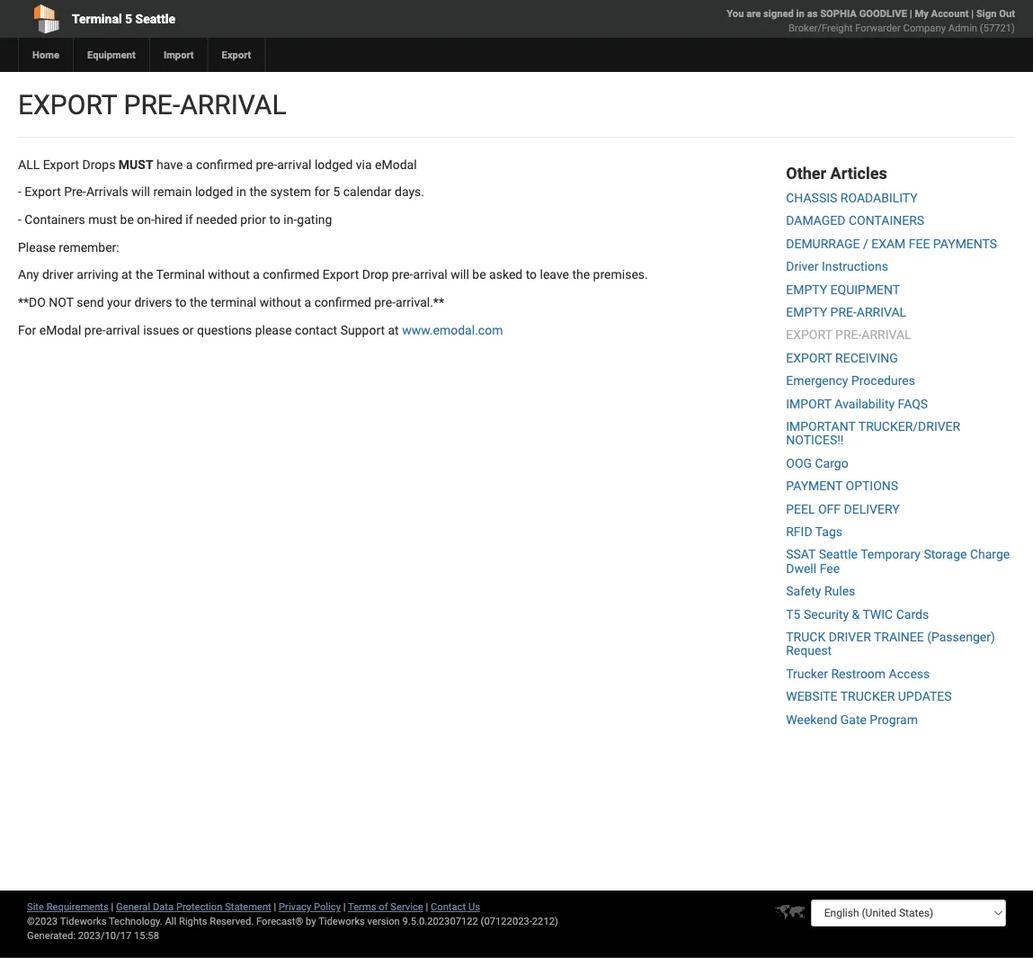 Task type: locate. For each thing, give the bounding box(es) containing it.
t5
[[787, 607, 801, 622]]

2 vertical spatial arrival
[[862, 328, 912, 342]]

in up "prior"
[[236, 185, 247, 199]]

confirmed
[[196, 157, 253, 172], [263, 267, 320, 282], [315, 295, 371, 310]]

to right drivers
[[175, 295, 187, 310]]

1 vertical spatial terminal
[[156, 267, 205, 282]]

0 vertical spatial 5
[[125, 11, 132, 26]]

containers
[[849, 213, 925, 228]]

confirmed down in-
[[263, 267, 320, 282]]

1 horizontal spatial lodged
[[315, 157, 353, 172]]

roadability
[[841, 191, 918, 205]]

1 horizontal spatial will
[[451, 267, 470, 282]]

0 vertical spatial lodged
[[315, 157, 353, 172]]

notices!!
[[787, 433, 844, 448]]

gate
[[841, 712, 867, 727]]

delivery
[[844, 501, 900, 516]]

1 horizontal spatial in
[[797, 8, 805, 19]]

terminal up equipment "link"
[[72, 11, 122, 26]]

seattle down tags
[[819, 547, 858, 562]]

a up terminal
[[253, 267, 260, 282]]

at right "support"
[[388, 323, 399, 337]]

0 vertical spatial arrival
[[180, 89, 287, 121]]

0 horizontal spatial be
[[120, 212, 134, 227]]

2 horizontal spatial arrival
[[413, 267, 448, 282]]

arriving
[[77, 267, 118, 282]]

0 vertical spatial a
[[186, 157, 193, 172]]

5
[[125, 11, 132, 26], [333, 185, 340, 199]]

rights
[[179, 915, 207, 927]]

| up 9.5.0.202307122
[[426, 901, 428, 913]]

0 vertical spatial at
[[121, 267, 132, 282]]

safety rules link
[[787, 584, 856, 599]]

| left sign
[[972, 8, 974, 19]]

- for - containers must be on-hired if needed prior to in-gating
[[18, 212, 21, 227]]

import
[[164, 49, 194, 61]]

1 vertical spatial in
[[236, 185, 247, 199]]

premises.
[[593, 267, 648, 282]]

confirmed down any driver arriving at the terminal without a confirmed export drop pre-arrival will be asked to leave the premises.
[[315, 295, 371, 310]]

to left in-
[[269, 212, 281, 227]]

export down terminal 5 seattle link
[[222, 49, 251, 61]]

terms
[[348, 901, 377, 913]]

the up drivers
[[136, 267, 153, 282]]

0 horizontal spatial 5
[[125, 11, 132, 26]]

2 vertical spatial a
[[305, 295, 311, 310]]

instructions
[[822, 259, 889, 274]]

2 vertical spatial pre-
[[836, 328, 862, 342]]

0 vertical spatial will
[[132, 185, 150, 199]]

arrivals
[[86, 185, 128, 199]]

at
[[121, 267, 132, 282], [388, 323, 399, 337]]

1 horizontal spatial a
[[253, 267, 260, 282]]

goodlive
[[860, 8, 908, 19]]

policy
[[314, 901, 341, 913]]

0 vertical spatial pre-
[[124, 89, 180, 121]]

5 up equipment
[[125, 11, 132, 26]]

seattle
[[136, 11, 175, 26], [819, 547, 858, 562]]

1 horizontal spatial seattle
[[819, 547, 858, 562]]

driver
[[42, 267, 74, 282]]

trucker
[[787, 666, 829, 681]]

2 horizontal spatial a
[[305, 295, 311, 310]]

site
[[27, 901, 44, 913]]

to left leave
[[526, 267, 537, 282]]

0 horizontal spatial at
[[121, 267, 132, 282]]

1 vertical spatial seattle
[[819, 547, 858, 562]]

pre- up system
[[256, 157, 277, 172]]

1 vertical spatial lodged
[[195, 185, 233, 199]]

demurrage / exam fee payments link
[[787, 236, 998, 251]]

export up containers
[[25, 185, 61, 199]]

0 vertical spatial confirmed
[[196, 157, 253, 172]]

support
[[341, 323, 385, 337]]

a
[[186, 157, 193, 172], [253, 267, 260, 282], [305, 295, 311, 310]]

days.
[[395, 185, 425, 199]]

1 vertical spatial empty
[[787, 305, 828, 320]]

- export pre-arrivals will remain lodged in the system for 5 calendar days.
[[18, 185, 425, 199]]

empty down 'driver'
[[787, 282, 828, 297]]

0 vertical spatial be
[[120, 212, 134, 227]]

important trucker/driver notices!! link
[[787, 419, 961, 448]]

0 horizontal spatial without
[[208, 267, 250, 282]]

terminal
[[211, 295, 257, 310]]

equipment link
[[73, 38, 149, 72]]

1 vertical spatial 5
[[333, 185, 340, 199]]

pre-
[[256, 157, 277, 172], [392, 267, 413, 282], [374, 295, 396, 310], [84, 323, 106, 337]]

1 vertical spatial arrival
[[857, 305, 907, 320]]

must
[[119, 157, 153, 172]]

0 horizontal spatial a
[[186, 157, 193, 172]]

| left general
[[111, 901, 114, 913]]

fee
[[820, 561, 840, 576]]

emodal down not
[[39, 323, 81, 337]]

15:58
[[134, 930, 159, 942]]

0 horizontal spatial in
[[236, 185, 247, 199]]

my account link
[[915, 8, 969, 19]]

export up export receiving link
[[787, 328, 833, 342]]

2212)
[[532, 915, 559, 927]]

terminal up drivers
[[156, 267, 205, 282]]

arrival up system
[[277, 157, 312, 172]]

any driver arriving at the terminal without a confirmed export drop pre-arrival will be asked to leave the premises.
[[18, 267, 648, 282]]

broker/freight
[[789, 22, 853, 34]]

trucker restroom access link
[[787, 666, 930, 681]]

1 vertical spatial without
[[260, 295, 302, 310]]

0 vertical spatial empty
[[787, 282, 828, 297]]

0 vertical spatial without
[[208, 267, 250, 282]]

export down the home in the left top of the page
[[18, 89, 117, 121]]

all export drops must have a confirmed pre-arrival lodged via emodal
[[18, 157, 417, 172]]

be left on- in the top left of the page
[[120, 212, 134, 227]]

be left asked
[[473, 267, 486, 282]]

will left asked
[[451, 267, 470, 282]]

export up pre-
[[43, 157, 79, 172]]

pre- down empty pre-arrival "link"
[[836, 328, 862, 342]]

9.5.0.202307122
[[403, 915, 478, 927]]

please remember:
[[18, 240, 119, 255]]

via
[[356, 157, 372, 172]]

arrival down export link at the top of the page
[[180, 89, 287, 121]]

2 horizontal spatial to
[[526, 267, 537, 282]]

pre- down empty equipment link
[[831, 305, 857, 320]]

all
[[18, 157, 40, 172]]

faqs
[[898, 396, 929, 411]]

1 - from the top
[[18, 185, 21, 199]]

arrival.**
[[396, 295, 444, 310]]

as
[[808, 8, 818, 19]]

0 vertical spatial -
[[18, 185, 21, 199]]

0 horizontal spatial lodged
[[195, 185, 233, 199]]

gating
[[297, 212, 332, 227]]

peel
[[787, 501, 816, 516]]

account
[[932, 8, 969, 19]]

in left as
[[797, 8, 805, 19]]

0 vertical spatial arrival
[[277, 157, 312, 172]]

a up contact
[[305, 295, 311, 310]]

prior
[[240, 212, 266, 227]]

contact
[[431, 901, 466, 913]]

have
[[157, 157, 183, 172]]

0 vertical spatial seattle
[[136, 11, 175, 26]]

at up your on the left of the page
[[121, 267, 132, 282]]

0 vertical spatial emodal
[[375, 157, 417, 172]]

arrival down equipment
[[857, 305, 907, 320]]

1 vertical spatial at
[[388, 323, 399, 337]]

availability
[[835, 396, 895, 411]]

0 horizontal spatial to
[[175, 295, 187, 310]]

- up please
[[18, 212, 21, 227]]

0 vertical spatial in
[[797, 8, 805, 19]]

driver
[[829, 630, 872, 644]]

lodged up for
[[315, 157, 353, 172]]

terminal 5 seattle link
[[18, 0, 418, 38]]

tags
[[816, 524, 843, 539]]

2 - from the top
[[18, 212, 21, 227]]

1 vertical spatial confirmed
[[263, 267, 320, 282]]

- down the all
[[18, 185, 21, 199]]

0 horizontal spatial terminal
[[72, 11, 122, 26]]

emodal up days.
[[375, 157, 417, 172]]

in
[[797, 8, 805, 19], [236, 185, 247, 199]]

please
[[18, 240, 56, 255]]

will up on- in the top left of the page
[[132, 185, 150, 199]]

fee
[[909, 236, 931, 251]]

website trucker updates link
[[787, 689, 952, 704]]

without up **do not send your drivers to the terminal without a confirmed pre-arrival.**
[[208, 267, 250, 282]]

empty down empty equipment link
[[787, 305, 828, 320]]

1 vertical spatial to
[[526, 267, 537, 282]]

1 horizontal spatial terminal
[[156, 267, 205, 282]]

rules
[[825, 584, 856, 599]]

options
[[846, 479, 899, 493]]

a right have
[[186, 157, 193, 172]]

1 horizontal spatial 5
[[333, 185, 340, 199]]

2 vertical spatial arrival
[[106, 323, 140, 337]]

my
[[915, 8, 929, 19]]

equipment
[[87, 49, 136, 61]]

arrival down your on the left of the page
[[106, 323, 140, 337]]

chassis roadability link
[[787, 191, 918, 205]]

1 vertical spatial be
[[473, 267, 486, 282]]

1 horizontal spatial at
[[388, 323, 399, 337]]

pre- down import link
[[124, 89, 180, 121]]

1 vertical spatial a
[[253, 267, 260, 282]]

to
[[269, 212, 281, 227], [526, 267, 537, 282], [175, 295, 187, 310]]

without up please
[[260, 295, 302, 310]]

leave
[[540, 267, 569, 282]]

0 vertical spatial terminal
[[72, 11, 122, 26]]

lodged
[[315, 157, 353, 172], [195, 185, 233, 199]]

payment options link
[[787, 479, 899, 493]]

| up tideworks
[[343, 901, 346, 913]]

arrival up receiving
[[862, 328, 912, 342]]

1 vertical spatial emodal
[[39, 323, 81, 337]]

0 vertical spatial export
[[18, 89, 117, 121]]

5 right for
[[333, 185, 340, 199]]

emergency
[[787, 373, 849, 388]]

export up emergency on the top
[[787, 350, 833, 365]]

equipment
[[831, 282, 901, 297]]

pre- down drop
[[374, 295, 396, 310]]

lodged up needed
[[195, 185, 233, 199]]

©2023 tideworks
[[27, 915, 107, 927]]

arrival up the arrival.**
[[413, 267, 448, 282]]

1 vertical spatial -
[[18, 212, 21, 227]]

seattle up import link
[[136, 11, 175, 26]]

confirmed up - export pre-arrivals will remain lodged in the system for 5 calendar days.
[[196, 157, 253, 172]]

0 vertical spatial to
[[269, 212, 281, 227]]



Task type: vqa. For each thing, say whether or not it's contained in the screenshot.
Terms Of Service LINK
yes



Task type: describe. For each thing, give the bounding box(es) containing it.
data
[[153, 901, 174, 913]]

| up forecast®
[[274, 901, 276, 913]]

damaged containers link
[[787, 213, 925, 228]]

/
[[864, 236, 869, 251]]

import
[[787, 396, 832, 411]]

0 horizontal spatial arrival
[[106, 323, 140, 337]]

service
[[391, 901, 423, 913]]

company
[[904, 22, 946, 34]]

export link
[[207, 38, 265, 72]]

www.emodal.com
[[402, 323, 503, 337]]

security
[[804, 607, 849, 622]]

truck
[[787, 630, 826, 644]]

import availability faqs link
[[787, 396, 929, 411]]

updates
[[899, 689, 952, 704]]

export left drop
[[323, 267, 359, 282]]

export receiving link
[[787, 350, 899, 365]]

must
[[88, 212, 117, 227]]

0 horizontal spatial emodal
[[39, 323, 81, 337]]

needed
[[196, 212, 237, 227]]

peel off delivery link
[[787, 501, 900, 516]]

the up or
[[190, 295, 207, 310]]

0 horizontal spatial seattle
[[136, 11, 175, 26]]

charge
[[971, 547, 1011, 562]]

2 empty from the top
[[787, 305, 828, 320]]

any
[[18, 267, 39, 282]]

truck driver trainee (passenger) request link
[[787, 630, 996, 658]]

procedures
[[852, 373, 916, 388]]

1 vertical spatial will
[[451, 267, 470, 282]]

generated:
[[27, 930, 76, 942]]

exam
[[872, 236, 906, 251]]

us
[[469, 901, 480, 913]]

2 vertical spatial export
[[787, 350, 833, 365]]

requirements
[[47, 901, 109, 913]]

rfid tags link
[[787, 524, 843, 539]]

all
[[165, 915, 177, 927]]

please
[[255, 323, 292, 337]]

contact
[[295, 323, 338, 337]]

program
[[870, 712, 919, 727]]

or
[[182, 323, 194, 337]]

1 horizontal spatial to
[[269, 212, 281, 227]]

site requirements link
[[27, 901, 109, 913]]

not
[[49, 295, 74, 310]]

weekend gate program link
[[787, 712, 919, 727]]

sophia
[[821, 8, 857, 19]]

t5 security & twic cards link
[[787, 607, 929, 622]]

in inside you are signed in as sophia goodlive | my account | sign out broker/freight forwarder company admin (57721)
[[797, 8, 805, 19]]

1 horizontal spatial without
[[260, 295, 302, 310]]

| left 'my'
[[910, 8, 913, 19]]

driver
[[787, 259, 819, 274]]

oog
[[787, 456, 812, 471]]

the right leave
[[573, 267, 590, 282]]

drivers
[[134, 295, 172, 310]]

&
[[852, 607, 860, 622]]

for
[[314, 185, 330, 199]]

trainee
[[874, 630, 925, 644]]

(passenger)
[[928, 630, 996, 644]]

are
[[747, 8, 761, 19]]

weekend
[[787, 712, 838, 727]]

request
[[787, 643, 832, 658]]

2023/10/17
[[78, 930, 132, 942]]

pre- right drop
[[392, 267, 413, 282]]

empty equipment link
[[787, 282, 901, 297]]

receiving
[[836, 350, 899, 365]]

2 vertical spatial to
[[175, 295, 187, 310]]

hired
[[155, 212, 183, 227]]

home link
[[18, 38, 73, 72]]

demurrage
[[787, 236, 861, 251]]

export pre-arrival
[[18, 89, 287, 121]]

statement
[[225, 901, 271, 913]]

forwarder
[[856, 22, 901, 34]]

1 horizontal spatial emodal
[[375, 157, 417, 172]]

privacy
[[279, 901, 311, 913]]

out
[[1000, 8, 1016, 19]]

driver instructions link
[[787, 259, 889, 274]]

you are signed in as sophia goodlive | my account | sign out broker/freight forwarder company admin (57721)
[[727, 8, 1016, 34]]

general data protection statement link
[[116, 901, 271, 913]]

1 vertical spatial export
[[787, 328, 833, 342]]

1 horizontal spatial be
[[473, 267, 486, 282]]

empty pre-arrival link
[[787, 305, 907, 320]]

1 vertical spatial arrival
[[413, 267, 448, 282]]

cargo
[[816, 456, 849, 471]]

drops
[[82, 157, 115, 172]]

home
[[32, 49, 59, 61]]

import link
[[149, 38, 207, 72]]

export inside export link
[[222, 49, 251, 61]]

the up "prior"
[[250, 185, 267, 199]]

emergency procedures link
[[787, 373, 916, 388]]

0 horizontal spatial will
[[132, 185, 150, 199]]

site requirements | general data protection statement | privacy policy | terms of service | contact us ©2023 tideworks technology. all rights reserved. forecast® by tideworks version 9.5.0.202307122 (07122023-2212) generated: 2023/10/17 15:58
[[27, 901, 559, 942]]

pre- down send
[[84, 323, 106, 337]]

1 horizontal spatial arrival
[[277, 157, 312, 172]]

- containers must be on-hired if needed prior to in-gating
[[18, 212, 332, 227]]

storage
[[924, 547, 968, 562]]

on-
[[137, 212, 155, 227]]

other articles chassis roadability damaged containers demurrage / exam fee payments driver instructions empty equipment empty pre-arrival export pre-arrival export receiving emergency procedures import availability faqs important trucker/driver notices!! oog cargo payment options peel off delivery rfid tags ssat seattle temporary storage charge dwell fee safety rules t5 security & twic cards truck driver trainee (passenger) request trucker restroom access website trucker updates weekend gate program
[[787, 164, 1011, 727]]

payments
[[934, 236, 998, 251]]

reserved.
[[210, 915, 254, 927]]

(57721)
[[980, 22, 1016, 34]]

1 empty from the top
[[787, 282, 828, 297]]

send
[[77, 295, 104, 310]]

cards
[[897, 607, 929, 622]]

- for - export pre-arrivals will remain lodged in the system for 5 calendar days.
[[18, 185, 21, 199]]

off
[[819, 501, 841, 516]]

seattle inside 'other articles chassis roadability damaged containers demurrage / exam fee payments driver instructions empty equipment empty pre-arrival export pre-arrival export receiving emergency procedures import availability faqs important trucker/driver notices!! oog cargo payment options peel off delivery rfid tags ssat seattle temporary storage charge dwell fee safety rules t5 security & twic cards truck driver trainee (passenger) request trucker restroom access website trucker updates weekend gate program'
[[819, 547, 858, 562]]

admin
[[949, 22, 978, 34]]

ssat
[[787, 547, 816, 562]]

pre-
[[64, 185, 86, 199]]

version
[[368, 915, 400, 927]]

temporary
[[861, 547, 921, 562]]

1 vertical spatial pre-
[[831, 305, 857, 320]]

2 vertical spatial confirmed
[[315, 295, 371, 310]]



